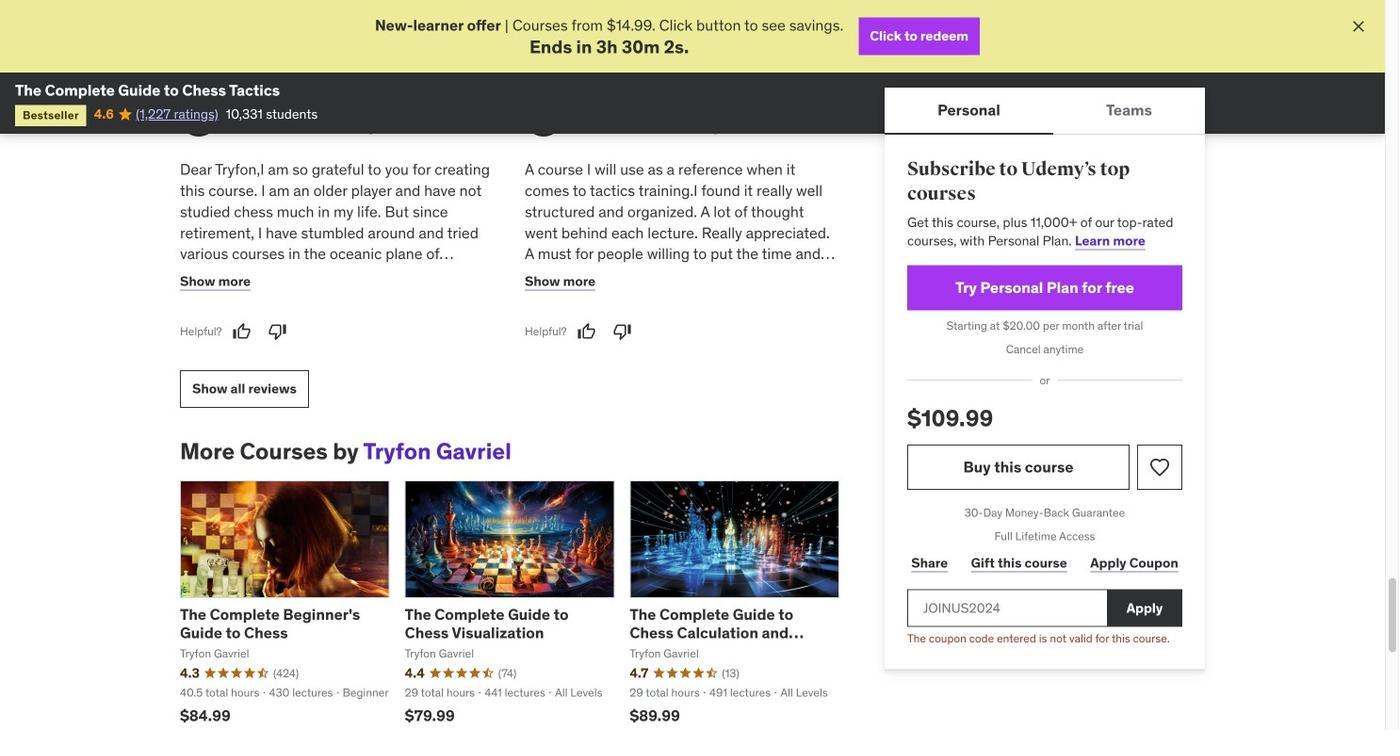 Task type: vqa. For each thing, say whether or not it's contained in the screenshot.
Office in the Learn the most common Excel functions used in the Office
no



Task type: locate. For each thing, give the bounding box(es) containing it.
wishlist image
[[1149, 456, 1172, 479]]

mark review by dimitris n. as unhelpful image
[[613, 322, 632, 341]]

mark review by jr d. as helpful image
[[232, 322, 251, 341]]

tab list
[[885, 88, 1206, 135]]

mark review by anthony s. as helpful image
[[577, 20, 596, 39]]

74 reviews element
[[498, 666, 517, 682]]



Task type: describe. For each thing, give the bounding box(es) containing it.
13 reviews element
[[722, 666, 740, 682]]

mark review by anthony s. as unhelpful image
[[613, 20, 632, 39]]

JOINUS2024 text field
[[908, 590, 1108, 627]]

close image
[[1350, 17, 1369, 36]]

mark review by dimitris n. as helpful image
[[577, 322, 596, 341]]

424 reviews element
[[273, 666, 299, 682]]

mark review by jr d. as unhelpful image
[[268, 322, 287, 341]]



